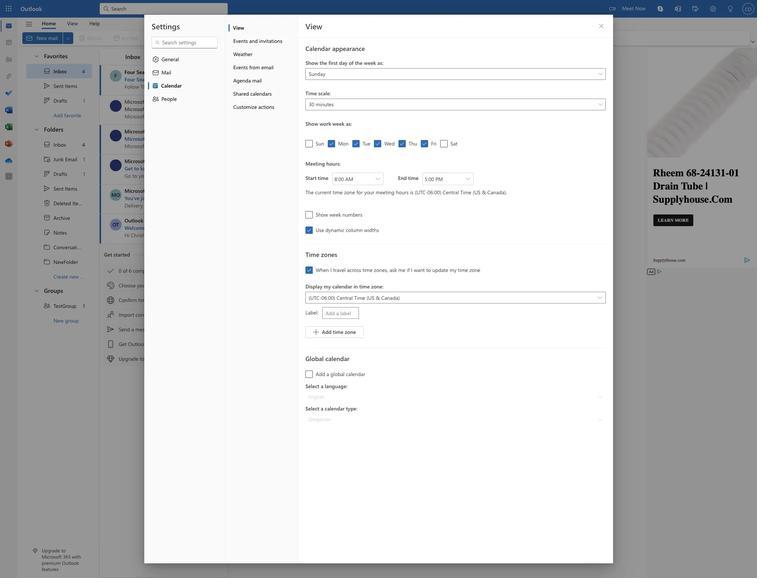 Task type: describe. For each thing, give the bounding box(es) containing it.
zone​
[[470, 267, 481, 274]]

6
[[129, 267, 132, 274]]

0 horizontal spatial as:
[[346, 120, 352, 127]]

group inside tree item
[[65, 317, 79, 324]]

1 vertical spatial week
[[333, 120, 345, 127]]

folders tree item
[[26, 122, 92, 137]]

mail
[[252, 77, 262, 84]]

miami
[[171, 76, 186, 83]]

four for four seasons hotels and resorts
[[125, 69, 135, 76]]

get for get outlook mobile
[[119, 341, 127, 348]]

gregorian
[[309, 416, 331, 423]]

shared
[[233, 90, 249, 97]]

new group tree item
[[26, 313, 92, 328]]

the inside microsoft outlook you've joined the testgroup group
[[157, 195, 165, 202]]

seasons for hotels
[[137, 69, 155, 76]]

calendar image
[[5, 39, 12, 47]]

Select a conversation checkbox
[[110, 160, 125, 171]]

1 vertical spatial and
[[173, 69, 182, 76]]


[[107, 282, 114, 289]]

your right up
[[232, 165, 242, 172]]

Show the first day of the week as: field
[[306, 68, 606, 80]]

appearance
[[332, 44, 365, 52]]

get for get started
[[104, 251, 112, 258]]

help button
[[84, 18, 105, 29]]

scan
[[356, 337, 366, 344]]

calendar for calendar appearance
[[306, 44, 331, 52]]

2  tree item from the top
[[26, 254, 92, 269]]

 button for hours:
[[464, 173, 472, 185]]

outlook link
[[21, 0, 42, 18]]

add a global calendar
[[316, 371, 365, 378]]

the left qr
[[368, 337, 375, 344]]

 for  conversation history
[[43, 243, 51, 251]]

1 horizontal spatial my
[[450, 267, 457, 274]]

2 hotel from the left
[[227, 76, 239, 83]]

 junk email
[[43, 155, 77, 163]]

outlook inside microsoft outlook you've joined the testgroup group
[[148, 187, 167, 194]]

application containing settings
[[0, 0, 758, 578]]

4 inside favorites tree
[[82, 68, 85, 75]]

 tree item for 
[[26, 166, 92, 181]]

scale:
[[318, 90, 331, 97]]

 for favorites
[[34, 53, 40, 59]]

newfolder
[[54, 258, 78, 265]]

new group
[[54, 317, 79, 324]]

qr
[[377, 337, 383, 344]]

 for  testgroup
[[43, 302, 51, 309]]

people
[[162, 95, 177, 102]]

0 vertical spatial week
[[364, 59, 376, 66]]

 for tue
[[354, 141, 359, 146]]

2 horizontal spatial mobile
[[503, 337, 519, 344]]

dialog containing settings
[[0, 0, 758, 578]]

the
[[306, 189, 314, 196]]

 for thu
[[400, 141, 405, 146]]

choose your look
[[119, 282, 159, 289]]

1 horizontal spatial view button
[[229, 21, 298, 34]]

2  tree item from the top
[[26, 137, 92, 152]]

to right how
[[206, 165, 211, 172]]

microsoft inside microsoft outlook you've joined the testgroup group
[[125, 187, 147, 194]]

&
[[482, 189, 486, 196]]

microsoft inside upgrade to microsoft 365 with premium outlook features
[[42, 554, 62, 560]]

show work week as:
[[306, 120, 352, 127]]

create
[[54, 273, 68, 280]]

time right start on the left top of page
[[318, 175, 329, 182]]

microsoft get to know your onedrive – how to back up your pc and mobile
[[125, 158, 278, 172]]

resorts
[[183, 69, 200, 76]]

contacts
[[136, 311, 155, 318]]

your inside view tab panel
[[364, 189, 375, 196]]

weather
[[233, 51, 252, 58]]

message
[[136, 326, 155, 333]]

time left zone​
[[458, 267, 468, 274]]

back
[[212, 165, 223, 172]]

ad
[[650, 269, 654, 274]]

inbox for 2nd  tree item from the bottom of the page
[[54, 68, 67, 75]]

 button
[[142, 51, 153, 63]]

message list section
[[100, 47, 278, 578]]

30
[[309, 101, 314, 108]]

a for language:
[[321, 383, 324, 390]]

when i travel across time zones, ask me if i want to update my time zone​
[[316, 267, 481, 274]]

outlook inside outlook team welcome to your new outlook.com account
[[125, 217, 144, 224]]

 for wed
[[375, 141, 381, 146]]

2 vertical spatial week
[[330, 211, 341, 218]]

select a conversation checkbox for microsoft account security info verification
[[110, 100, 125, 112]]

time right current
[[333, 189, 343, 196]]

time down label: text box
[[333, 329, 344, 336]]

Label: text field
[[323, 308, 359, 319]]

2 sent from the top
[[54, 185, 64, 192]]

get outlook mobile
[[119, 341, 164, 348]]

06:00)
[[428, 189, 442, 196]]

move & delete group
[[22, 31, 249, 45]]

word image
[[5, 107, 12, 114]]

your left phone
[[408, 337, 419, 344]]

security for was
[[168, 135, 186, 142]]

to right camera at the bottom of the page
[[454, 337, 458, 344]]


[[155, 40, 160, 45]]

calendar appearance
[[306, 44, 365, 52]]

send a message
[[119, 326, 155, 333]]

customize
[[233, 103, 257, 110]]

Select a conversation checkbox
[[110, 189, 125, 201]]

time right 'in'
[[360, 283, 370, 290]]

outlook down send a message
[[128, 341, 146, 348]]

and inside microsoft get to know your onedrive – how to back up your pc and mobile
[[251, 165, 260, 172]]

favorites tree
[[26, 46, 92, 122]]

seasons for hotel
[[137, 76, 155, 83]]

microsoft outlook you've joined the testgroup group
[[125, 187, 205, 202]]

mon
[[338, 140, 349, 147]]

notes
[[54, 229, 67, 236]]

1 i from the left
[[331, 267, 332, 274]]

microsoft image
[[110, 160, 122, 171]]

four seasons hotel miami - family friendly hotel
[[125, 76, 239, 83]]

time for time scale:
[[306, 90, 317, 97]]

home button
[[36, 18, 61, 29]]

end
[[398, 175, 407, 182]]

if
[[407, 267, 410, 274]]

calendar right global
[[346, 371, 365, 378]]

onedrive image
[[5, 157, 12, 165]]

weather button
[[229, 48, 298, 61]]

global calendar
[[306, 355, 350, 363]]

use
[[316, 227, 324, 234]]

 for 
[[43, 170, 51, 177]]

microsoft inside microsoft get to know your onedrive – how to back up your pc and mobile
[[125, 158, 147, 165]]

pc
[[244, 165, 250, 172]]

time right end
[[408, 175, 419, 182]]

time right across
[[363, 267, 373, 274]]

shared calendars button
[[229, 87, 298, 100]]

outlook inside upgrade to microsoft 365 with premium outlook features
[[62, 560, 79, 566]]

time zones element
[[306, 264, 606, 338]]


[[107, 326, 114, 333]]

1 horizontal spatial view
[[233, 24, 244, 31]]

get inside microsoft get to know your onedrive – how to back up your pc and mobile
[[125, 165, 133, 172]]

calendar inside time zones element
[[333, 283, 352, 290]]

verification
[[196, 106, 221, 113]]

to do image
[[5, 90, 12, 97]]

upgrade for upgrade to microsoft 365
[[119, 355, 138, 362]]

 tree item
[[26, 210, 92, 225]]

view heading
[[306, 21, 322, 31]]

files image
[[5, 73, 12, 80]]

agenda mail button
[[229, 74, 298, 87]]

 button for folders
[[30, 122, 43, 136]]

conversation
[[54, 244, 83, 251]]

inbox heading
[[116, 49, 153, 65]]

new inside tree item
[[70, 273, 79, 280]]

 for when i travel across time zones, ask me if i want to update my time zone​
[[307, 268, 312, 273]]

complete
[[133, 267, 154, 274]]

view inside tab panel
[[306, 21, 322, 31]]

2  from the top
[[43, 141, 51, 148]]

 testgroup
[[43, 302, 76, 309]]

outlook.com
[[177, 224, 207, 231]]

the left the first
[[320, 59, 327, 66]]

zone for the
[[344, 189, 355, 196]]

 sent items for 2nd  tree item from the top of the page
[[43, 185, 77, 192]]


[[152, 82, 159, 89]]

central
[[443, 189, 459, 196]]

meet now
[[623, 5, 646, 12]]

testgroup inside  testgroup
[[54, 302, 76, 309]]

1 vertical spatial my
[[324, 283, 331, 290]]

language:
[[325, 383, 348, 390]]

0 horizontal spatial  button
[[374, 173, 382, 185]]

with for 365
[[72, 554, 81, 560]]

calendar up global
[[326, 355, 350, 363]]

30 minutes
[[309, 101, 334, 108]]


[[107, 297, 114, 304]]

(utc-
[[415, 189, 428, 196]]

premium
[[42, 560, 61, 566]]

folder
[[80, 273, 94, 280]]

 tree item
[[26, 196, 92, 210]]

microsoft outlook image
[[110, 189, 122, 201]]

mt for microsoft account security info verification
[[112, 102, 120, 109]]


[[152, 56, 159, 63]]

 tree item
[[26, 298, 92, 313]]

select a language:
[[306, 383, 348, 390]]

events and invitations button
[[229, 34, 298, 48]]

1  tree item from the top
[[26, 78, 92, 93]]

365 for upgrade to microsoft 365
[[169, 355, 177, 362]]

 button for groups
[[30, 284, 43, 297]]

current
[[315, 189, 331, 196]]

document containing settings
[[0, 0, 758, 578]]

tab list containing home
[[36, 18, 106, 29]]


[[107, 341, 114, 348]]

view inside tab list
[[67, 20, 78, 27]]

as
[[327, 34, 331, 41]]

travel
[[333, 267, 346, 274]]


[[298, 34, 306, 42]]

phone
[[420, 337, 434, 344]]

 for  newfolder
[[43, 258, 51, 265]]

friendly
[[207, 76, 225, 83]]

microsoft account team image for microsoft account security info was added
[[110, 130, 122, 142]]

groups
[[44, 287, 63, 294]]

create new folder tree item
[[26, 269, 94, 284]]

zone for 
[[345, 329, 356, 336]]

 inside favorites tree
[[43, 67, 51, 75]]

365 for upgrade to microsoft 365 with premium outlook features
[[63, 554, 71, 560]]

tags group
[[295, 31, 520, 45]]

favorites tree item
[[26, 49, 92, 64]]

your inside outlook team welcome to your new outlook.com account
[[154, 224, 165, 231]]

mt for microsoft account security info was added
[[112, 132, 120, 139]]

the right day
[[355, 59, 363, 66]]

events for events from email
[[233, 64, 248, 71]]

items for '' tree item
[[73, 200, 85, 207]]

global
[[306, 355, 324, 363]]

 for 
[[43, 97, 51, 104]]

1 inside  tree item
[[83, 156, 85, 163]]



Task type: locate. For each thing, give the bounding box(es) containing it.
when
[[316, 267, 329, 274]]

 inside time zones element
[[598, 296, 603, 300]]

1 vertical spatial info
[[188, 135, 197, 142]]

tree
[[26, 137, 101, 284]]

type:
[[346, 405, 358, 412]]

joined
[[141, 195, 156, 202]]

 left the 'newfolder'
[[43, 258, 51, 265]]

0 vertical spatial get
[[125, 165, 133, 172]]

 inside "settings" tab list
[[152, 95, 159, 103]]

 drafts for 
[[43, 97, 67, 104]]

add favorite
[[54, 112, 81, 119]]

hotels
[[157, 69, 172, 76]]

2 horizontal spatial  button
[[595, 292, 606, 304]]

0 vertical spatial with
[[397, 337, 407, 344]]

1 up add favorite tree item
[[83, 97, 85, 104]]

up
[[224, 165, 230, 172]]

 left "folders"
[[34, 126, 40, 132]]

and
[[249, 37, 258, 44], [173, 69, 182, 76], [251, 165, 260, 172]]

 up  on the top of page
[[43, 141, 51, 148]]

upgrade inside message list no conversations selected list box
[[119, 355, 138, 362]]

1 vertical spatial time
[[461, 189, 472, 196]]

of inside view tab panel
[[349, 59, 354, 66]]

create new folder
[[54, 273, 94, 280]]

inbox for second  tree item from the top
[[54, 141, 66, 148]]

junk
[[54, 156, 64, 163]]

1 horizontal spatial  button
[[464, 173, 472, 185]]

1 vertical spatial events
[[233, 64, 248, 71]]

add inside global calendar element
[[316, 371, 325, 378]]

0 vertical spatial show
[[306, 59, 318, 66]]

 button inside favorites tree item
[[30, 49, 43, 63]]

2 vertical spatial select a conversation checkbox
[[110, 219, 125, 231]]

tree containing 
[[26, 137, 101, 284]]

0 vertical spatial items
[[65, 82, 77, 89]]

0 vertical spatial microsoft account team image
[[110, 100, 122, 112]]

 inside groups tree item
[[34, 288, 40, 294]]

to left know
[[134, 165, 139, 172]]

show for show week numbers
[[316, 211, 328, 218]]

to inside time zones element
[[426, 267, 431, 274]]

as: up mon
[[346, 120, 352, 127]]

i
[[331, 267, 332, 274], [411, 267, 413, 274]]

1 horizontal spatial hotel
[[227, 76, 239, 83]]

agenda
[[233, 77, 251, 84]]

 left use
[[307, 228, 312, 233]]

to down the get outlook mobile
[[140, 355, 145, 362]]

4 down 'folders' tree item at the top left of the page
[[82, 141, 85, 148]]

1 four from the top
[[125, 69, 135, 76]]

microsoft account team image down four seasons hotels and resorts "image"
[[110, 100, 122, 112]]

0 horizontal spatial mobile
[[148, 341, 164, 348]]

view up mark
[[306, 21, 322, 31]]

 button for zones
[[595, 292, 606, 304]]

account down ""
[[148, 98, 165, 105]]

agenda mail
[[233, 77, 262, 84]]

 tree item up 'deleted'
[[26, 181, 92, 196]]

1 sent from the top
[[54, 82, 64, 89]]

your right know
[[155, 165, 165, 172]]

0 horizontal spatial 
[[376, 177, 380, 181]]

2 4 from the top
[[82, 141, 85, 148]]

0 vertical spatial  tree item
[[26, 64, 92, 78]]

 drafts down junk
[[43, 170, 67, 177]]

 inside message list no conversations selected list box
[[107, 267, 114, 275]]

2  inbox from the top
[[43, 141, 66, 148]]

 for time zones
[[598, 296, 603, 300]]

0 horizontal spatial with
[[72, 554, 81, 560]]

1 vertical spatial  tree item
[[26, 166, 92, 181]]

1 horizontal spatial of
[[349, 59, 354, 66]]

 left groups on the left
[[34, 288, 40, 294]]

zone left for
[[344, 189, 355, 196]]

 tree item up junk
[[26, 137, 92, 152]]

events inside button
[[233, 37, 248, 44]]

calendar inside "settings" tab list
[[161, 82, 182, 89]]

1 hotel from the left
[[157, 76, 169, 83]]

4 down favorites tree item
[[82, 68, 85, 75]]

 sent items for 1st  tree item from the top of the page
[[43, 82, 77, 89]]

 newfolder
[[43, 258, 78, 265]]

0 vertical spatial 4
[[82, 68, 85, 75]]

sent up add favorite tree item
[[54, 82, 64, 89]]

numbers
[[343, 211, 363, 218]]

account down microsoft account team microsoft account security info verification
[[148, 128, 167, 135]]

microsoft account team image for microsoft account security info verification
[[110, 100, 122, 112]]

outlook up 
[[21, 5, 42, 12]]

0 vertical spatial testgroup
[[166, 195, 190, 202]]

1 inside "" tree item
[[83, 302, 85, 309]]

365 inside message list no conversations selected list box
[[169, 355, 177, 362]]

0 of 6 complete
[[119, 267, 154, 274]]

 inbox inside favorites tree
[[43, 67, 67, 75]]

1 select a conversation checkbox from the top
[[110, 100, 125, 112]]

1 vertical spatial microsoft account team image
[[110, 130, 122, 142]]

calendar
[[306, 44, 331, 52], [161, 82, 182, 89]]

1  drafts from the top
[[43, 97, 67, 104]]

a inside list box
[[132, 326, 134, 333]]

team inside microsoft account team microsoft account security info verification
[[167, 98, 178, 105]]

 inside favorites tree
[[43, 97, 51, 104]]

to inside outlook team welcome to your new outlook.com account
[[148, 224, 153, 231]]

1 mt from the top
[[112, 102, 120, 109]]

microsoft account team microsoft account security info verification
[[125, 98, 221, 113]]

you've
[[125, 195, 140, 202]]

account down  people
[[148, 106, 165, 113]]

4
[[82, 68, 85, 75], [82, 141, 85, 148]]

canada).
[[488, 189, 507, 196]]

 left '0'
[[107, 267, 114, 275]]

0 vertical spatial group
[[191, 195, 205, 202]]

1 vertical spatial  drafts
[[43, 170, 67, 177]]

1 seasons from the top
[[137, 69, 155, 76]]

2 seasons from the top
[[137, 76, 155, 83]]

select a conversation checkbox down mo option
[[110, 219, 125, 231]]

0 horizontal spatial i
[[331, 267, 332, 274]]

2 drafts from the top
[[54, 170, 67, 177]]

select down 'english'
[[306, 405, 319, 412]]

outlook banner
[[0, 0, 758, 18]]

info left verification
[[186, 106, 194, 113]]

1 vertical spatial zone
[[150, 297, 161, 304]]


[[43, 229, 51, 236]]


[[43, 155, 51, 163]]

dialog
[[0, 0, 758, 578]]

time up 30 on the top left of the page
[[306, 90, 317, 97]]

2 events from the top
[[233, 64, 248, 71]]

 button left "folders"
[[30, 122, 43, 136]]

2  sent items from the top
[[43, 185, 77, 192]]

 down the 
[[43, 243, 51, 251]]

my right update
[[450, 267, 457, 274]]

a for global
[[327, 371, 329, 378]]

 button left favorites
[[30, 49, 43, 63]]

0 vertical spatial time
[[306, 90, 317, 97]]

2 vertical spatial time
[[306, 250, 320, 259]]

download
[[460, 337, 482, 344]]

select a conversation checkbox up m
[[110, 130, 125, 142]]

Select a language: field
[[306, 392, 606, 404]]

 for folders
[[34, 126, 40, 132]]

upgrade for upgrade to microsoft 365 with premium outlook features
[[42, 548, 60, 554]]

hotel down four seasons hotels and resorts
[[157, 76, 169, 83]]

1 1 from the top
[[83, 97, 85, 104]]

tree inside application
[[26, 137, 101, 284]]

 for  people
[[152, 95, 159, 103]]

testgroup up outlook team welcome to your new outlook.com account
[[166, 195, 190, 202]]

 for use dynamic column widths
[[307, 228, 312, 233]]

zone inside message list no conversations selected list box
[[150, 297, 161, 304]]

to down team on the top left of the page
[[148, 224, 153, 231]]

hotel up shared
[[227, 76, 239, 83]]

select a conversation checkbox for welcome to your new outlook.com account
[[110, 219, 125, 231]]

document
[[0, 0, 758, 578]]

four seasons hotels and resorts image
[[110, 70, 122, 82]]

premium features image
[[33, 549, 38, 554]]

1 inside favorites tree
[[83, 97, 85, 104]]

i right if
[[411, 267, 413, 274]]

mt up m
[[112, 132, 120, 139]]


[[43, 67, 51, 75], [43, 141, 51, 148]]

m
[[113, 162, 118, 169]]

new inside outlook team welcome to your new outlook.com account
[[166, 224, 176, 231]]

customize actions button
[[229, 100, 298, 114]]

 tree item for 
[[26, 93, 92, 108]]

was
[[198, 135, 207, 142]]

to right want
[[426, 267, 431, 274]]

1 horizontal spatial as:
[[378, 59, 384, 66]]

your left 'look'
[[137, 282, 147, 289]]

 inside "" tree item
[[43, 302, 51, 309]]

security inside microsoft account team microsoft account security info was added
[[168, 135, 186, 142]]

actions
[[258, 103, 274, 110]]

 tree item down junk
[[26, 166, 92, 181]]

and inside button
[[249, 37, 258, 44]]

drafts inside favorites tree
[[54, 97, 67, 104]]

show up the sunday
[[306, 59, 318, 66]]

inbox inside favorites tree
[[54, 68, 67, 75]]

0 vertical spatial drafts
[[54, 97, 67, 104]]

 for groups
[[34, 288, 40, 294]]

0 horizontal spatial hotel
[[157, 76, 169, 83]]

events
[[233, 37, 248, 44], [233, 64, 248, 71]]

0 vertical spatial 365
[[169, 355, 177, 362]]

1  from the top
[[43, 82, 51, 89]]

0 vertical spatial calendar
[[306, 44, 331, 52]]

2 i from the left
[[411, 267, 413, 274]]

1  from the top
[[34, 53, 40, 59]]

set your advertising preferences image
[[657, 269, 663, 275]]

camera
[[436, 337, 452, 344]]

tue
[[363, 140, 371, 147]]

more apps image
[[5, 173, 12, 180]]

2 microsoft account team image from the top
[[110, 130, 122, 142]]

2 vertical spatial items
[[73, 200, 85, 207]]

1 drafts from the top
[[54, 97, 67, 104]]

drafts down  junk email
[[54, 170, 67, 177]]

settings tab list
[[144, 15, 225, 564]]

1 vertical spatial 
[[43, 258, 51, 265]]

outlook team image
[[110, 219, 122, 231]]

1 vertical spatial as:
[[346, 120, 352, 127]]

1 vertical spatial items
[[65, 185, 77, 192]]

group down how
[[191, 195, 205, 202]]

a for calendar
[[321, 405, 324, 412]]

sat
[[451, 140, 458, 147]]

0 horizontal spatial upgrade
[[42, 548, 60, 554]]

Select a conversation checkbox
[[110, 100, 125, 112], [110, 130, 125, 142], [110, 219, 125, 231]]

features
[[42, 566, 59, 572]]

–
[[190, 165, 192, 172]]

0 vertical spatial 
[[43, 243, 51, 251]]

0 vertical spatial and
[[249, 37, 258, 44]]

items for 2nd  tree item from the top of the page
[[65, 185, 77, 192]]

info inside microsoft account team microsoft account security info verification
[[186, 106, 194, 113]]

1 vertical spatial new
[[70, 273, 79, 280]]

team inside microsoft account team microsoft account security info was added
[[168, 128, 180, 135]]

time up contacts
[[138, 297, 148, 304]]

meeting
[[306, 160, 325, 167]]

3  button from the top
[[30, 284, 43, 297]]

1 horizontal spatial group
[[191, 195, 205, 202]]

code
[[385, 337, 396, 344]]

 sent items inside favorites tree
[[43, 82, 77, 89]]

security inside microsoft account team microsoft account security info verification
[[167, 106, 184, 113]]

display
[[306, 283, 323, 290]]

sunday
[[309, 70, 326, 77]]

 mail
[[152, 69, 171, 76]]

four for four seasons hotel miami - family friendly hotel
[[125, 76, 135, 83]]

add up the select a language:
[[316, 371, 325, 378]]

add inside time zones element
[[322, 329, 332, 336]]

1 horizontal spatial 
[[466, 177, 471, 181]]

microsoft account team image
[[110, 100, 122, 112], [110, 130, 122, 142]]

1 microsoft account team image from the top
[[110, 100, 122, 112]]

1 vertical spatial testgroup
[[54, 302, 76, 309]]


[[376, 177, 380, 181], [466, 177, 471, 181], [598, 296, 603, 300]]

 left favorites
[[34, 53, 40, 59]]

team down miami
[[167, 98, 178, 105]]

 tree item
[[26, 240, 101, 254], [26, 254, 92, 269]]

2 vertical spatial and
[[251, 165, 260, 172]]

1 vertical spatial four
[[125, 76, 135, 83]]

sent inside favorites tree
[[54, 82, 64, 89]]

start
[[306, 175, 317, 182]]

 inbox down favorites
[[43, 67, 67, 75]]

 tree item
[[26, 93, 92, 108], [26, 166, 92, 181]]

calendar inside view tab panel
[[306, 44, 331, 52]]

time
[[318, 175, 329, 182], [408, 175, 419, 182], [333, 189, 343, 196], [363, 267, 373, 274], [458, 267, 468, 274], [360, 283, 370, 290], [138, 297, 148, 304], [333, 329, 344, 336]]

 add time zone
[[313, 329, 356, 336]]

testgroup up new group
[[54, 302, 76, 309]]

items inside favorites tree
[[65, 82, 77, 89]]

1 vertical spatial team
[[168, 128, 180, 135]]

Display my calendar in time zone: text field
[[309, 292, 595, 304]]

to inside upgrade to microsoft 365 with premium outlook features
[[61, 548, 66, 554]]

calendars
[[250, 90, 272, 97]]

events for events and invitations
[[233, 37, 248, 44]]

1 events from the top
[[233, 37, 248, 44]]

zones
[[321, 250, 337, 259]]

mail image
[[5, 22, 12, 30]]

zone:
[[371, 283, 384, 290]]

1 vertical spatial inbox
[[54, 68, 67, 75]]

select a conversation checkbox containing ot
[[110, 219, 125, 231]]

1  from the top
[[43, 97, 51, 104]]

 up 
[[43, 185, 51, 192]]


[[43, 199, 51, 207]]

2  from the top
[[34, 126, 40, 132]]

to right premium features image
[[61, 548, 66, 554]]

0 vertical spatial  drafts
[[43, 97, 67, 104]]

1  tree item from the top
[[26, 64, 92, 78]]

drafts for 
[[54, 170, 67, 177]]

1 select from the top
[[306, 383, 319, 390]]

select a conversation checkbox for microsoft account security info was added
[[110, 130, 125, 142]]

calendar left type:
[[325, 405, 345, 412]]

 button left groups on the left
[[30, 284, 43, 297]]

calendar for calendar
[[161, 82, 182, 89]]

2 horizontal spatial view
[[306, 21, 322, 31]]

settings heading
[[152, 21, 180, 31]]

add right 
[[322, 329, 332, 336]]

 drafts for 
[[43, 170, 67, 177]]

upgrade inside upgrade to microsoft 365 with premium outlook features
[[42, 548, 60, 554]]

2 mt from the top
[[112, 132, 120, 139]]

 for fri
[[422, 141, 427, 146]]

0 vertical spatial as:
[[378, 59, 384, 66]]

0 horizontal spatial of
[[123, 267, 127, 274]]

1 vertical spatial security
[[168, 135, 186, 142]]

dynamic
[[326, 227, 345, 234]]

1 vertical spatial upgrade
[[42, 548, 60, 554]]

0 vertical spatial sent
[[54, 82, 64, 89]]

time inside message list no conversations selected list box
[[138, 297, 148, 304]]

2  button from the top
[[30, 122, 43, 136]]

0 vertical spatial 
[[152, 95, 159, 103]]

team for verification
[[167, 98, 178, 105]]

time for time zones
[[306, 250, 320, 259]]

2  tree item from the top
[[26, 181, 92, 196]]

0 horizontal spatial my
[[324, 283, 331, 290]]

 drafts inside favorites tree
[[43, 97, 67, 104]]

0 vertical spatial info
[[186, 106, 194, 113]]

powerpoint image
[[5, 140, 12, 148]]

0 vertical spatial events
[[233, 37, 248, 44]]

2 select from the top
[[306, 405, 319, 412]]

1  button from the top
[[30, 49, 43, 63]]

1 vertical spatial group
[[65, 317, 79, 324]]

2 vertical spatial zone
[[345, 329, 356, 336]]

ask
[[390, 267, 397, 274]]

0 vertical spatial seasons
[[137, 69, 155, 76]]

f
[[114, 72, 117, 79]]

1 vertical spatial mt
[[112, 132, 120, 139]]

0 horizontal spatial group
[[65, 317, 79, 324]]

inbox left 
[[125, 53, 140, 60]]

3 select a conversation checkbox from the top
[[110, 219, 125, 231]]

four
[[125, 69, 135, 76], [125, 76, 135, 83]]

events from email button
[[229, 61, 298, 74]]

 tree item up add favorite
[[26, 93, 92, 108]]

events from email
[[233, 64, 274, 71]]


[[313, 329, 319, 335]]


[[107, 355, 114, 363]]

 inside favorites tree
[[43, 82, 51, 89]]

of inside message list no conversations selected list box
[[123, 267, 127, 274]]

folders
[[44, 125, 63, 133]]

mobile inside microsoft get to know your onedrive – how to back up your pc and mobile
[[262, 165, 278, 172]]

1 vertical spatial  button
[[30, 122, 43, 136]]

history
[[85, 244, 101, 251]]

0 vertical spatial select
[[306, 383, 319, 390]]

add left favorite at the top left of page
[[54, 112, 63, 119]]

outlook right download on the bottom right of page
[[484, 337, 502, 344]]

0 vertical spatial  button
[[30, 49, 43, 63]]

items for 1st  tree item from the top of the page
[[65, 82, 77, 89]]

2  from the top
[[43, 170, 51, 177]]

show for show work week as:
[[306, 120, 318, 127]]

excel image
[[5, 124, 12, 131]]

1  inbox from the top
[[43, 67, 67, 75]]

drafts for 
[[54, 97, 67, 104]]

favorites
[[44, 52, 68, 60]]

2 select a conversation checkbox from the top
[[110, 130, 125, 142]]

as:
[[378, 59, 384, 66], [346, 120, 352, 127]]

2  from the top
[[43, 185, 51, 192]]

global calendar element
[[306, 368, 606, 426]]

group right new
[[65, 317, 79, 324]]

get started
[[104, 251, 130, 258]]

Time scale: 30 minutes field
[[306, 99, 606, 111]]

outlook inside banner
[[21, 5, 42, 12]]

get right microsoft icon
[[125, 165, 133, 172]]

inbox inside inbox 
[[125, 53, 140, 60]]

 button inside groups tree item
[[30, 284, 43, 297]]

select for select a language:
[[306, 383, 319, 390]]

outlook
[[21, 5, 42, 12], [148, 187, 167, 194], [125, 217, 144, 224], [484, 337, 502, 344], [128, 341, 146, 348], [62, 560, 79, 566]]

2 vertical spatial get
[[119, 341, 127, 348]]

with for code
[[397, 337, 407, 344]]

upgrade up "premium"
[[42, 548, 60, 554]]

view left help
[[67, 20, 78, 27]]

 up add favorite tree item
[[43, 97, 51, 104]]

1  from the top
[[43, 243, 51, 251]]

 left tue
[[354, 141, 359, 146]]

0 vertical spatial  sent items
[[43, 82, 77, 89]]

microsoft account team image up m
[[110, 130, 122, 142]]

 general
[[152, 56, 179, 63]]

0 vertical spatial of
[[349, 59, 354, 66]]

1 vertical spatial  tree item
[[26, 137, 92, 152]]

account inside outlook team welcome to your new outlook.com account
[[209, 224, 227, 231]]

 tree item down favorites
[[26, 64, 92, 78]]

family
[[190, 76, 205, 83]]

security for verification
[[167, 106, 184, 113]]

 down ""
[[152, 95, 159, 103]]

add for favorite
[[54, 112, 63, 119]]

 inside time zones element
[[307, 268, 312, 273]]

week right work
[[333, 120, 345, 127]]

1 vertical spatial 
[[43, 141, 51, 148]]

info inside microsoft account team microsoft account security info was added
[[188, 135, 197, 142]]

0 vertical spatial 
[[34, 53, 40, 59]]

display my calendar in time zone:
[[306, 283, 384, 290]]

0 horizontal spatial view button
[[62, 18, 83, 29]]

added
[[208, 135, 223, 142]]

1 vertical spatial select
[[306, 405, 319, 412]]

1  tree item from the top
[[26, 240, 101, 254]]

1 4 from the top
[[82, 68, 85, 75]]

testgroup inside microsoft outlook you've joined the testgroup group
[[166, 195, 190, 202]]

info for verification
[[186, 106, 194, 113]]

confirm
[[119, 297, 137, 304]]

events inside "button"
[[233, 64, 248, 71]]

group
[[191, 195, 205, 202], [65, 317, 79, 324]]

1  tree item from the top
[[26, 93, 92, 108]]

time left (us
[[461, 189, 472, 196]]

2 four from the top
[[125, 76, 135, 83]]

add inside tree item
[[54, 112, 63, 119]]

a for message
[[132, 326, 134, 333]]

1  sent items from the top
[[43, 82, 77, 89]]

1 vertical spatial 
[[34, 126, 40, 132]]

team for was
[[168, 128, 180, 135]]


[[25, 20, 33, 28]]

four right four seasons hotels and resorts "image"
[[125, 76, 135, 83]]

view button up 'events and invitations'
[[229, 21, 298, 34]]

 button inside 'folders' tree item
[[30, 122, 43, 136]]

 drafts inside tree
[[43, 170, 67, 177]]

0 vertical spatial add
[[54, 112, 63, 119]]

scan the qr code with your phone camera to download outlook mobile
[[356, 337, 519, 344]]

4 1 from the top
[[83, 302, 85, 309]]

 button
[[374, 173, 382, 185], [464, 173, 472, 185], [595, 292, 606, 304]]

1 vertical spatial select a conversation checkbox
[[110, 130, 125, 142]]

security down people
[[167, 106, 184, 113]]

application
[[0, 0, 758, 578]]

view tab panel
[[298, 15, 614, 564]]

add favorite tree item
[[26, 108, 92, 122]]

 tree item
[[26, 64, 92, 78], [26, 137, 92, 152]]

 button
[[30, 49, 43, 63], [30, 122, 43, 136], [30, 284, 43, 297]]

1 vertical spatial  inbox
[[43, 141, 66, 148]]

Start time text field
[[333, 173, 374, 185]]

1 vertical spatial of
[[123, 267, 127, 274]]

a right 'send'
[[132, 326, 134, 333]]

2  drafts from the top
[[43, 170, 67, 177]]

 for 0 of 6 complete
[[107, 267, 114, 275]]

0 vertical spatial security
[[167, 106, 184, 113]]

 button inside time zones element
[[595, 292, 606, 304]]

2 1 from the top
[[83, 156, 85, 163]]

 tree item
[[26, 78, 92, 93], [26, 181, 92, 196]]

0 horizontal spatial testgroup
[[54, 302, 76, 309]]

1 vertical spatial 365
[[63, 554, 71, 560]]

left-rail-appbar navigation
[[1, 18, 16, 169]]

start time
[[306, 175, 329, 182]]

archive
[[54, 214, 70, 221]]

with right code
[[397, 337, 407, 344]]

team
[[145, 217, 157, 224]]

2  tree item from the top
[[26, 166, 92, 181]]

 for mon
[[329, 141, 334, 146]]

0 vertical spatial 
[[43, 97, 51, 104]]

1 down  tree item
[[83, 170, 85, 177]]

groups tree item
[[26, 284, 92, 298]]

items up  deleted items
[[65, 185, 77, 192]]

1 horizontal spatial i
[[411, 267, 413, 274]]

info for was
[[188, 135, 197, 142]]

group inside microsoft outlook you've joined the testgroup group
[[191, 195, 205, 202]]

2  from the top
[[43, 258, 51, 265]]

3  from the top
[[34, 288, 40, 294]]

day
[[339, 59, 348, 66]]

1 right  testgroup
[[83, 302, 85, 309]]

1  from the top
[[43, 67, 51, 75]]

3 1 from the top
[[83, 170, 85, 177]]

0 vertical spatial select a conversation checkbox
[[110, 100, 125, 112]]

seasons down four seasons hotels and resorts
[[137, 76, 155, 83]]

mt down four seasons hotels and resorts "image"
[[112, 102, 120, 109]]

security left the was
[[168, 135, 186, 142]]

 tree item
[[26, 225, 92, 240]]

calendar down ' mark all as read'
[[306, 44, 331, 52]]

 inside favorites tree item
[[34, 53, 40, 59]]

2 vertical spatial add
[[316, 371, 325, 378]]

1 horizontal spatial 
[[152, 95, 159, 103]]

hotel
[[157, 76, 169, 83], [227, 76, 239, 83]]

calendar left 'in'
[[333, 283, 352, 290]]

work
[[320, 120, 331, 127]]

add for a
[[316, 371, 325, 378]]

0 vertical spatial  tree item
[[26, 93, 92, 108]]

2 vertical spatial 
[[34, 288, 40, 294]]

from
[[249, 64, 260, 71]]

calendar up people
[[161, 82, 182, 89]]

365 inside upgrade to microsoft 365 with premium outlook features
[[63, 554, 71, 560]]

mt
[[112, 102, 120, 109], [112, 132, 120, 139]]

of right day
[[349, 59, 354, 66]]

zone down 'look'
[[150, 297, 161, 304]]

 tree item
[[26, 152, 92, 166]]

Search settings search field
[[160, 39, 210, 46]]

 inside 'folders' tree item
[[34, 126, 40, 132]]

and up miami
[[173, 69, 182, 76]]

0 vertical spatial team
[[167, 98, 178, 105]]

0 vertical spatial  tree item
[[26, 78, 92, 93]]

items inside  deleted items
[[73, 200, 85, 207]]

1 vertical spatial with
[[72, 554, 81, 560]]

show up use
[[316, 211, 328, 218]]

0 vertical spatial my
[[450, 267, 457, 274]]

 for meeting hours:
[[466, 177, 471, 181]]

first
[[329, 59, 338, 66]]

i left travel
[[331, 267, 332, 274]]

with inside upgrade to microsoft 365 with premium outlook features
[[72, 554, 81, 560]]

show for show the first day of the week as:
[[306, 59, 318, 66]]

0 horizontal spatial calendar
[[161, 82, 182, 89]]

tab list
[[36, 18, 106, 29]]

select for select a calendar type:
[[306, 405, 319, 412]]

new
[[166, 224, 176, 231], [70, 273, 79, 280]]

account up know
[[148, 135, 167, 142]]

and up weather button
[[249, 37, 258, 44]]

1 vertical spatial sent
[[54, 185, 64, 192]]

 button for favorites
[[30, 49, 43, 63]]


[[34, 53, 40, 59], [34, 126, 40, 132], [34, 288, 40, 294]]

Select a calendar type: field
[[306, 414, 606, 426]]

 tree item up add favorite tree item
[[26, 78, 92, 93]]

message list no conversations selected list box
[[100, 65, 278, 578]]

general
[[162, 56, 179, 63]]

End time text field
[[423, 173, 464, 185]]

the current time zone for your meeting hours is (utc-06:00) central time (us & canada).
[[306, 189, 507, 196]]

people image
[[5, 56, 12, 63]]



Task type: vqa. For each thing, say whether or not it's contained in the screenshot.
second  from the top
yes



